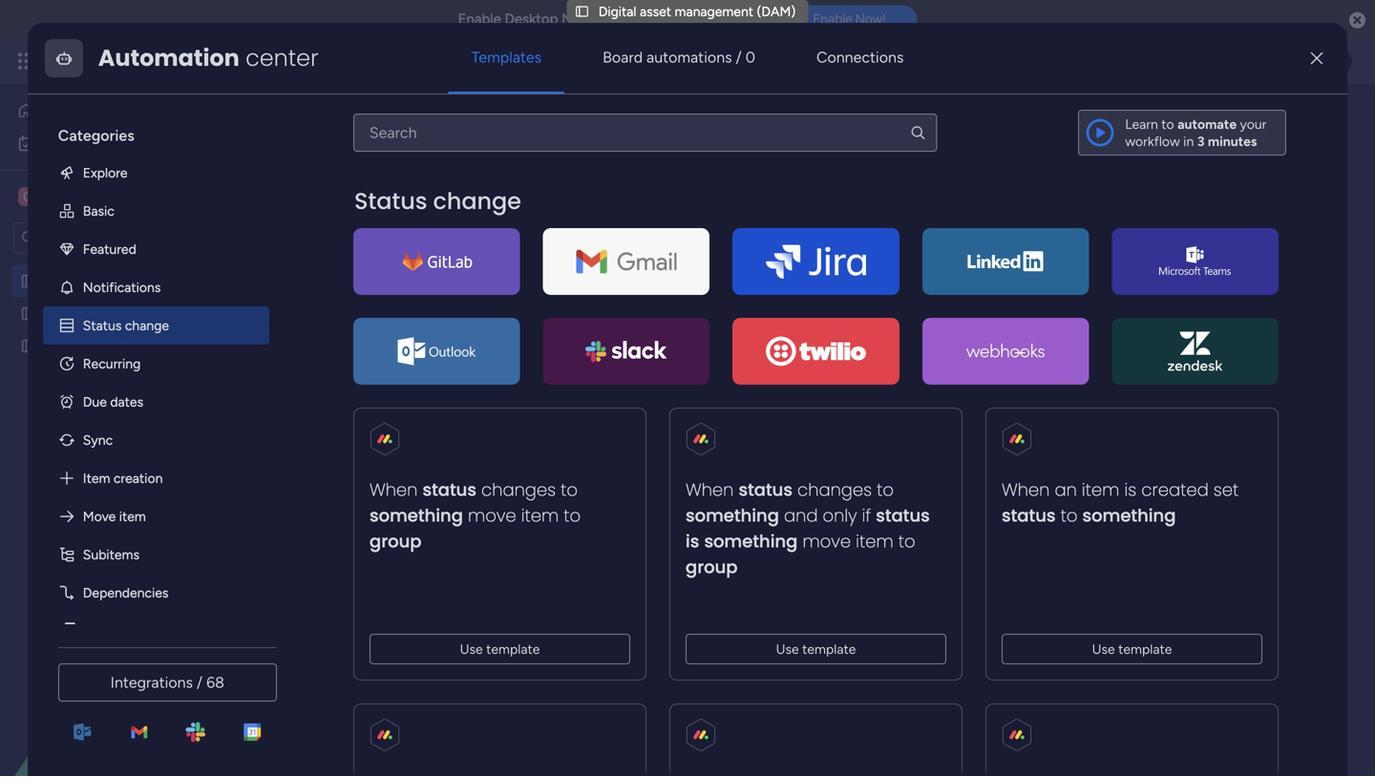 Task type: locate. For each thing, give the bounding box(es) containing it.
templates
[[472, 48, 542, 66]]

enable left the now!
[[813, 11, 853, 27]]

0 horizontal spatial change
[[125, 317, 169, 334]]

use template for status
[[776, 641, 856, 658]]

1 horizontal spatial use template button
[[686, 634, 947, 665]]

when an item is created   set status to something
[[1002, 478, 1239, 528]]

learn for learn more about this package of templates here: https://youtu.be/9x6_kyyrn_e see more
[[292, 145, 325, 161]]

1 vertical spatial status
[[83, 317, 122, 334]]

4 right the w10
[[729, 373, 736, 386]]

see
[[786, 144, 808, 160]]

1 horizontal spatial when
[[686, 478, 734, 502]]

2 use from the left
[[776, 641, 799, 658]]

1 vertical spatial notifications
[[83, 279, 161, 296]]

desktop
[[505, 11, 558, 28]]

2 use template from the left
[[776, 641, 856, 658]]

1 horizontal spatial /
[[736, 48, 742, 66]]

invite / 1 button
[[1214, 105, 1309, 136]]

3 right 26 in the top left of the page
[[644, 373, 650, 386]]

chart
[[856, 297, 906, 321]]

0 horizontal spatial workload
[[317, 297, 401, 321]]

template for status
[[803, 641, 856, 658]]

/ left 0
[[736, 48, 742, 66]]

add widget
[[443, 230, 513, 246]]

item inside the when an item is created   set status to something
[[1082, 478, 1120, 502]]

2 use template button from the left
[[686, 634, 947, 665]]

/ left 1
[[1286, 112, 1292, 129]]

2 public board image from the top
[[20, 337, 38, 355]]

0 vertical spatial change
[[433, 185, 521, 217]]

3 use from the left
[[1093, 641, 1116, 658]]

asset up board automations / 0 in the top of the page
[[640, 3, 672, 19]]

0 horizontal spatial status change
[[83, 317, 169, 334]]

2 horizontal spatial use template
[[1093, 641, 1173, 658]]

- for w8   19 - 25
[[510, 373, 514, 386]]

learn
[[1126, 116, 1159, 132], [292, 145, 325, 161]]

change inside option
[[125, 317, 169, 334]]

your workflow in
[[1126, 116, 1267, 149]]

0 vertical spatial is
[[1125, 478, 1137, 502]]

status change up homepage
[[83, 317, 169, 334]]

1 horizontal spatial is
[[1125, 478, 1137, 502]]

None search field
[[353, 113, 938, 152]]

today
[[607, 301, 643, 317]]

set
[[1214, 478, 1239, 502]]

no
[[524, 648, 542, 665]]

when inside when status changes   to something move item to group
[[370, 478, 418, 502]]

changes inside when status changes   to something move item to group
[[481, 478, 556, 502]]

- right 26 in the top left of the page
[[637, 373, 642, 386]]

2 changes from the left
[[798, 478, 872, 502]]

Search in workspace field
[[40, 227, 160, 249]]

when inside when status changes   to something and only if status is something move item to group
[[686, 478, 734, 502]]

1 use template button from the left
[[370, 634, 630, 665]]

creative up the website
[[45, 306, 95, 322]]

0 horizontal spatial use
[[460, 641, 483, 658]]

asset
[[640, 3, 672, 19], [393, 99, 475, 141], [328, 230, 360, 246], [86, 273, 118, 290]]

enable inside button
[[813, 11, 853, 27]]

1 public board image from the top
[[20, 272, 38, 290]]

/ for integrations / 68
[[197, 674, 203, 692]]

status change option
[[43, 306, 269, 345]]

minutes
[[1209, 133, 1258, 149]]

integrations / 68 button
[[58, 664, 277, 702]]

work right my
[[66, 135, 95, 151]]

0 vertical spatial digital asset management (dam)
[[599, 3, 796, 19]]

center
[[246, 42, 319, 74]]

1 vertical spatial creative
[[45, 306, 95, 322]]

status up homepage
[[83, 317, 122, 334]]

3 minutes
[[1198, 133, 1258, 149]]

0 horizontal spatial is
[[686, 530, 700, 554]]

1 vertical spatial 3
[[644, 373, 650, 386]]

/
[[736, 48, 742, 66], [1286, 112, 1292, 129], [197, 674, 203, 692]]

group inside when status changes   to something and only if status is something move item to group
[[686, 555, 738, 580]]

work for monday
[[154, 50, 189, 72]]

change up website homepage redesign
[[125, 317, 169, 334]]

- right the 19
[[510, 373, 514, 386]]

learn for learn to automate
[[1126, 116, 1159, 132]]

option
[[0, 264, 244, 268]]

public board image
[[20, 272, 38, 290], [20, 337, 38, 355]]

0 horizontal spatial /
[[197, 674, 203, 692]]

0 vertical spatial work
[[154, 50, 189, 72]]

here:
[[559, 145, 589, 161]]

is
[[1125, 478, 1137, 502], [686, 530, 700, 554]]

changes
[[481, 478, 556, 502], [798, 478, 872, 502]]

public board image for website homepage redesign
[[20, 337, 38, 355]]

digital
[[599, 3, 637, 19], [290, 99, 386, 141], [45, 273, 83, 290]]

digital inside list box
[[45, 273, 83, 290]]

enable for enable now!
[[813, 11, 853, 27]]

item inside "option"
[[119, 509, 146, 525]]

- right 12
[[397, 373, 401, 386]]

0 horizontal spatial status
[[83, 317, 122, 334]]

recurring option
[[43, 345, 269, 383]]

digital asset management (dam) up templates
[[290, 99, 797, 141]]

0 horizontal spatial group
[[370, 530, 422, 554]]

0 vertical spatial digital
[[599, 3, 637, 19]]

use
[[460, 641, 483, 658], [776, 641, 799, 658], [1093, 641, 1116, 658]]

only
[[823, 504, 857, 528]]

asset right new on the left top of page
[[328, 230, 360, 246]]

when
[[370, 478, 418, 502], [686, 478, 734, 502], [1002, 478, 1050, 502]]

1 enable from the left
[[458, 11, 501, 28]]

1 vertical spatial move
[[803, 530, 851, 554]]

weeks
[[670, 301, 709, 317]]

add
[[443, 230, 468, 246]]

changes inside when status changes   to something and only if status is something move item to group
[[798, 478, 872, 502]]

widget
[[471, 230, 513, 246]]

0 horizontal spatial enable
[[458, 11, 501, 28]]

when for when status changes   to something and only if status is something move item to group
[[686, 478, 734, 502]]

0 vertical spatial notifications
[[562, 11, 645, 28]]

0 vertical spatial status change
[[354, 185, 521, 217]]

4 right 25
[[546, 365, 553, 379]]

asset up creative requests
[[86, 273, 118, 290]]

2 horizontal spatial /
[[1286, 112, 1292, 129]]

board automations / 0 button
[[580, 34, 779, 80]]

2 horizontal spatial when
[[1002, 478, 1050, 502]]

0 vertical spatial /
[[736, 48, 742, 66]]

0 horizontal spatial notifications
[[83, 279, 161, 296]]

my work option
[[11, 128, 232, 159]]

2 vertical spatial /
[[197, 674, 203, 692]]

0 vertical spatial move
[[468, 504, 516, 528]]

new asset
[[297, 230, 360, 246]]

sync option
[[43, 421, 269, 459]]

workload down the of
[[447, 179, 503, 195]]

0 vertical spatial public board image
[[20, 272, 38, 290]]

activity
[[1124, 112, 1170, 129]]

0 vertical spatial 3
[[1198, 133, 1205, 149]]

1 template from the left
[[486, 641, 540, 658]]

1 vertical spatial learn
[[292, 145, 325, 161]]

public board image
[[20, 305, 38, 323]]

explore option
[[43, 154, 269, 192]]

john smith image
[[1322, 46, 1353, 76]]

1 use template from the left
[[460, 641, 540, 658]]

main table
[[319, 179, 383, 195]]

when status changes   to something move item to group
[[370, 478, 581, 554]]

1 vertical spatial workload
[[317, 297, 401, 321]]

move
[[468, 504, 516, 528], [803, 530, 851, 554]]

1 horizontal spatial changes
[[798, 478, 872, 502]]

1 changes from the left
[[481, 478, 556, 502]]

digital asset management (dam) up the "automations" on the top of the page
[[599, 3, 796, 19]]

0 horizontal spatial use template button
[[370, 634, 630, 665]]

status
[[423, 478, 477, 502], [739, 478, 793, 502], [876, 504, 930, 528], [1002, 504, 1056, 528]]

workload inside button
[[447, 179, 503, 195]]

https://youtu.be/9x6_kyyrn_e
[[592, 145, 776, 161]]

dapulse close image
[[1350, 11, 1366, 31]]

1 vertical spatial /
[[1286, 112, 1292, 129]]

1 horizontal spatial workload
[[447, 179, 503, 195]]

when inside the when an item is created   set status to something
[[1002, 478, 1050, 502]]

status inside when status changes   to something move item to group
[[423, 478, 477, 502]]

management down featured option
[[121, 273, 200, 290]]

1 when from the left
[[370, 478, 418, 502]]

1 horizontal spatial notifications
[[562, 11, 645, 28]]

0 vertical spatial learn
[[1126, 116, 1159, 132]]

1 - from the left
[[397, 373, 401, 386]]

group inside when status changes   to something move item to group
[[370, 530, 422, 554]]

workload up february
[[317, 297, 401, 321]]

3 template from the left
[[1119, 641, 1173, 658]]

when status changes   to something and only if status is something move item to group
[[686, 478, 930, 580]]

0 horizontal spatial when
[[370, 478, 418, 502]]

1 horizontal spatial group
[[686, 555, 738, 580]]

item inside when status changes   to something move item to group
[[521, 504, 559, 528]]

1 horizontal spatial status change
[[354, 185, 521, 217]]

use for status
[[776, 641, 799, 658]]

2 template from the left
[[803, 641, 856, 658]]

use template button
[[370, 634, 630, 665], [686, 634, 947, 665], [1002, 634, 1263, 665]]

public board image down public board icon
[[20, 337, 38, 355]]

asset inside button
[[328, 230, 360, 246]]

1 horizontal spatial digital
[[290, 99, 386, 141]]

1 horizontal spatial move
[[803, 530, 851, 554]]

is inside the when an item is created   set status to something
[[1125, 478, 1137, 502]]

- for w7   12 - 18
[[397, 373, 401, 386]]

(dam) left enable now!
[[757, 3, 796, 19]]

Battery field
[[582, 709, 655, 734]]

move inside when status changes   to something and only if status is something move item to group
[[803, 530, 851, 554]]

digital left on
[[599, 3, 637, 19]]

2 vertical spatial digital
[[45, 273, 83, 290]]

created
[[1142, 478, 1209, 502]]

management inside list box
[[121, 273, 200, 290]]

if
[[862, 504, 871, 528]]

enable up templates
[[458, 11, 501, 28]]

featured option
[[43, 230, 269, 268]]

19
[[497, 373, 508, 386]]

status
[[354, 185, 427, 217], [83, 317, 122, 334]]

1 vertical spatial digital
[[290, 99, 386, 141]]

2 enable from the left
[[813, 11, 853, 27]]

(dam) up redesign at the left of page
[[203, 273, 242, 290]]

0 horizontal spatial 4
[[546, 365, 553, 379]]

2 - from the left
[[510, 373, 514, 386]]

w7   12 - 18
[[365, 373, 414, 386]]

26
[[623, 373, 635, 386]]

1 horizontal spatial template
[[803, 641, 856, 658]]

invite
[[1250, 112, 1283, 129]]

1 vertical spatial status change
[[83, 317, 169, 334]]

notifications up requests
[[83, 279, 161, 296]]

when for when status changes   to something move item to group
[[370, 478, 418, 502]]

3 when from the left
[[1002, 478, 1050, 502]]

2 when from the left
[[686, 478, 734, 502]]

0 horizontal spatial digital
[[45, 273, 83, 290]]

learn left 'more'
[[292, 145, 325, 161]]

0 horizontal spatial changes
[[481, 478, 556, 502]]

1 vertical spatial is
[[686, 530, 700, 554]]

0 horizontal spatial move
[[468, 504, 516, 528]]

enable
[[458, 11, 501, 28], [813, 11, 853, 27]]

2 horizontal spatial use template button
[[1002, 634, 1263, 665]]

use template
[[460, 641, 540, 658], [776, 641, 856, 658], [1093, 641, 1173, 658]]

1 vertical spatial group
[[686, 555, 738, 580]]

3
[[1198, 133, 1205, 149], [644, 373, 650, 386]]

use for group
[[460, 641, 483, 658]]

new
[[297, 230, 325, 246]]

notifications up board
[[562, 11, 645, 28]]

explore
[[83, 165, 128, 181]]

1 horizontal spatial 4
[[729, 373, 736, 386]]

0 horizontal spatial work
[[66, 135, 95, 151]]

my work
[[44, 135, 95, 151]]

list box containing digital asset management (dam)
[[0, 261, 244, 621]]

1 vertical spatial work
[[66, 135, 95, 151]]

0 horizontal spatial template
[[486, 641, 540, 658]]

2 horizontal spatial use
[[1093, 641, 1116, 658]]

1 horizontal spatial use
[[776, 641, 799, 658]]

something inside the when an item is created   set status to something
[[1083, 504, 1176, 528]]

status down about
[[354, 185, 427, 217]]

status change
[[354, 185, 521, 217], [83, 317, 169, 334]]

public board image up public board icon
[[20, 272, 38, 290]]

connections button
[[794, 34, 927, 80]]

0 vertical spatial creative
[[44, 188, 103, 206]]

1 horizontal spatial enable
[[813, 11, 853, 27]]

group
[[370, 530, 422, 554], [686, 555, 738, 580]]

1 use from the left
[[460, 641, 483, 658]]

my work link
[[11, 128, 232, 159]]

1 horizontal spatial use template
[[776, 641, 856, 658]]

an
[[1055, 478, 1077, 502]]

1 vertical spatial change
[[125, 317, 169, 334]]

monday
[[85, 50, 151, 72]]

- left 10
[[738, 373, 743, 386]]

no value
[[524, 648, 579, 665]]

creative down the explore
[[44, 188, 103, 206]]

4 - from the left
[[738, 373, 743, 386]]

0 vertical spatial group
[[370, 530, 422, 554]]

move item option
[[43, 498, 269, 536]]

february 2024
[[345, 340, 435, 356]]

0 horizontal spatial use template
[[460, 641, 540, 658]]

status change up add
[[354, 185, 521, 217]]

notifications
[[562, 11, 645, 28], [83, 279, 161, 296]]

recurring
[[83, 356, 141, 372]]

0 vertical spatial workload
[[447, 179, 503, 195]]

digital asset management (dam) inside list box
[[45, 273, 242, 290]]

unassigned
[[363, 337, 433, 354]]

item
[[1082, 478, 1120, 502], [521, 504, 559, 528], [119, 509, 146, 525], [856, 530, 894, 554]]

-
[[397, 373, 401, 386], [510, 373, 514, 386], [637, 373, 642, 386], [738, 373, 743, 386]]

list box
[[0, 261, 244, 621]]

1 vertical spatial public board image
[[20, 337, 38, 355]]

learn inside "learn more about this package of templates here: https://youtu.be/9x6_kyyrn_e see more"
[[292, 145, 325, 161]]

learn up workflow
[[1126, 116, 1159, 132]]

status inside option
[[83, 317, 122, 334]]

w10   4 - 10
[[705, 373, 756, 386]]

add to favorites image
[[843, 110, 862, 129]]

more
[[329, 145, 360, 161]]

due dates option
[[43, 383, 269, 421]]

1 horizontal spatial learn
[[1126, 116, 1159, 132]]

3 right in
[[1198, 133, 1205, 149]]

move item
[[83, 509, 146, 525]]

(dam) up see
[[699, 99, 797, 141]]

2 horizontal spatial template
[[1119, 641, 1173, 658]]

- for w10   4 - 10
[[738, 373, 743, 386]]

management
[[675, 3, 754, 19], [193, 50, 297, 72], [482, 99, 692, 141], [121, 273, 200, 290]]

see more link
[[784, 142, 845, 161]]

and
[[784, 504, 818, 528]]

automations
[[647, 48, 732, 66]]

1 vertical spatial digital asset management (dam)
[[290, 99, 797, 141]]

0 horizontal spatial learn
[[292, 145, 325, 161]]

digital asset management (dam) down featured option
[[45, 273, 242, 290]]

redesign
[[164, 338, 216, 354]]

enable for enable desktop notifications on this computer
[[458, 11, 501, 28]]

creative inside workspace selection element
[[44, 188, 103, 206]]

work right monday at top
[[154, 50, 189, 72]]

1 horizontal spatial status
[[354, 185, 427, 217]]

1 horizontal spatial work
[[154, 50, 189, 72]]

2 vertical spatial digital asset management (dam)
[[45, 273, 242, 290]]

board
[[603, 48, 643, 66]]

/ left 68
[[197, 674, 203, 692]]

digital up 'more'
[[290, 99, 386, 141]]

assets
[[107, 188, 151, 206]]

Search field
[[554, 225, 611, 252]]

person button
[[621, 223, 704, 253]]

Numbers field
[[312, 709, 402, 734]]

categories list box
[[43, 110, 285, 650]]

computer
[[701, 11, 766, 28]]

see plans image
[[317, 50, 334, 72]]

change up 'add widget'
[[433, 185, 521, 217]]

(dam)
[[757, 3, 796, 19], [699, 99, 797, 141], [203, 273, 242, 290]]

work inside option
[[66, 135, 95, 151]]

digital up creative requests
[[45, 273, 83, 290]]

search image
[[910, 124, 927, 141]]



Task type: describe. For each thing, give the bounding box(es) containing it.
68
[[206, 674, 225, 692]]

basic option
[[43, 192, 269, 230]]

Search for a column type search field
[[353, 113, 938, 152]]

10
[[745, 373, 756, 386]]

this
[[401, 145, 423, 161]]

2 vertical spatial (dam)
[[203, 273, 242, 290]]

person
[[652, 230, 693, 246]]

public board image for digital asset management (dam)
[[20, 272, 38, 290]]

use template for group
[[460, 641, 540, 658]]

management up here:
[[482, 99, 692, 141]]

c
[[23, 189, 33, 205]]

website homepage redesign
[[45, 338, 216, 354]]

1 vertical spatial (dam)
[[699, 99, 797, 141]]

integrations / 68
[[110, 674, 225, 692]]

move inside when status changes   to something move item to group
[[468, 504, 516, 528]]

subitems option
[[43, 536, 269, 574]]

templates
[[496, 145, 556, 161]]

template for group
[[486, 641, 540, 658]]

enable now!
[[813, 11, 886, 27]]

arrow down image
[[777, 227, 800, 250]]

creative for creative assets
[[44, 188, 103, 206]]

team workload
[[411, 179, 503, 195]]

table
[[351, 179, 383, 195]]

0 vertical spatial status
[[354, 185, 427, 217]]

something inside when status changes   to something move item to group
[[370, 504, 463, 528]]

team workload button
[[397, 172, 517, 203]]

monday work management
[[85, 50, 297, 72]]

changes for only
[[798, 478, 872, 502]]

today button
[[599, 293, 652, 325]]

due dates
[[83, 394, 143, 410]]

workspace selection element
[[18, 185, 154, 208]]

battery
[[587, 709, 650, 734]]

w10
[[705, 373, 727, 386]]

dates
[[110, 394, 143, 410]]

18
[[403, 373, 414, 386]]

basic
[[83, 203, 114, 219]]

changes for item
[[481, 478, 556, 502]]

item creation
[[83, 470, 163, 487]]

to inside the when an item is created   set status to something
[[1061, 504, 1078, 528]]

Digital asset management (DAM) field
[[286, 99, 802, 141]]

3 use template from the left
[[1093, 641, 1173, 658]]

board automations / 0
[[603, 48, 756, 66]]

of
[[480, 145, 493, 161]]

status inside the when an item is created   set status to something
[[1002, 504, 1056, 528]]

dependencies
[[83, 585, 169, 601]]

learn more about this package of templates here: https://youtu.be/9x6_kyyrn_e see more
[[292, 144, 843, 161]]

more
[[812, 144, 843, 160]]

this
[[672, 11, 698, 28]]

show board description image
[[810, 111, 833, 130]]

item creation option
[[43, 459, 269, 498]]

w9   feb 26 - 3
[[584, 373, 650, 386]]

learn to automate
[[1126, 116, 1237, 132]]

0 vertical spatial (dam)
[[757, 3, 796, 19]]

automation center
[[98, 42, 319, 74]]

asset inside list box
[[86, 273, 118, 290]]

featured
[[83, 241, 136, 257]]

my
[[44, 135, 62, 151]]

main table button
[[290, 172, 397, 203]]

lottie animation image
[[0, 584, 244, 777]]

invite / 1
[[1250, 112, 1300, 129]]

notifications inside notifications option
[[83, 279, 161, 296]]

subitems
[[83, 547, 139, 563]]

creative assets
[[44, 188, 151, 206]]

is inside when status changes   to something and only if status is something move item to group
[[686, 530, 700, 554]]

on
[[649, 11, 668, 28]]

management up the "automations" on the top of the page
[[675, 3, 754, 19]]

12
[[384, 373, 394, 386]]

main
[[319, 179, 348, 195]]

about
[[363, 145, 398, 161]]

creative requests
[[45, 306, 151, 322]]

item
[[83, 470, 110, 487]]

v2 search image
[[539, 227, 554, 249]]

add widget button
[[408, 223, 521, 253]]

w8   19 - 25
[[478, 373, 529, 386]]

/ for invite / 1
[[1286, 112, 1292, 129]]

when for when an item is created   set status to something
[[1002, 478, 1050, 502]]

filter
[[741, 230, 771, 246]]

select product image
[[17, 52, 36, 71]]

workspace image
[[18, 186, 37, 207]]

Chart field
[[851, 297, 910, 322]]

status change inside option
[[83, 317, 169, 334]]

work for my
[[66, 135, 95, 151]]

Workload field
[[312, 297, 406, 322]]

workflow
[[1126, 133, 1181, 149]]

item inside when status changes   to something and only if status is something move item to group
[[856, 530, 894, 554]]

3 use template button from the left
[[1002, 634, 1263, 665]]

workload inside field
[[317, 297, 401, 321]]

categories
[[58, 126, 134, 145]]

3 - from the left
[[637, 373, 642, 386]]

package
[[426, 145, 477, 161]]

templates button
[[449, 34, 565, 80]]

use template button for group
[[370, 634, 630, 665]]

numbers
[[317, 709, 397, 734]]

requests
[[99, 306, 151, 322]]

february
[[345, 340, 400, 356]]

0
[[746, 48, 756, 66]]

0 horizontal spatial 3
[[644, 373, 650, 386]]

w8
[[478, 373, 495, 386]]

more dots image
[[770, 302, 783, 316]]

integrations
[[110, 674, 193, 692]]

team
[[411, 179, 443, 195]]

new asset button
[[290, 223, 368, 253]]

1 horizontal spatial 3
[[1198, 133, 1205, 149]]

1 horizontal spatial change
[[433, 185, 521, 217]]

2 horizontal spatial digital
[[599, 3, 637, 19]]

now!
[[856, 11, 886, 27]]

lottie animation element
[[0, 584, 244, 777]]

management left see plans image
[[193, 50, 297, 72]]

creative for creative requests
[[45, 306, 95, 322]]

notifications option
[[43, 268, 269, 306]]

asset up package
[[393, 99, 475, 141]]

use template button for status
[[686, 634, 947, 665]]

categories heading
[[43, 110, 269, 154]]

homepage
[[97, 338, 161, 354]]

1
[[1295, 112, 1300, 129]]

due
[[83, 394, 107, 410]]

dependencies option
[[43, 574, 269, 612]]

website
[[45, 338, 94, 354]]

your
[[1241, 116, 1267, 132]]



Task type: vqa. For each thing, say whether or not it's contained in the screenshot.
change within option
yes



